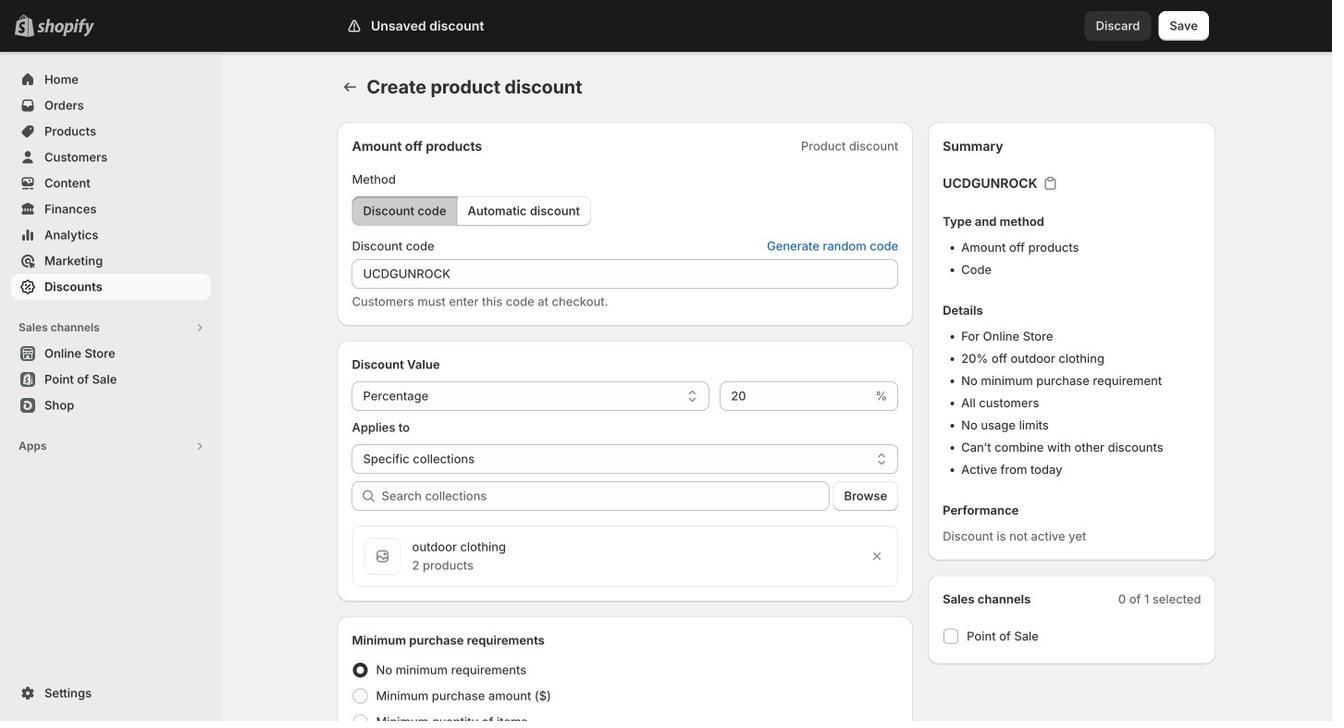 Task type: locate. For each thing, give the bounding box(es) containing it.
None text field
[[352, 259, 899, 289], [720, 381, 872, 411], [352, 259, 899, 289], [720, 381, 872, 411]]



Task type: describe. For each thing, give the bounding box(es) containing it.
shopify image
[[37, 18, 94, 37]]

Search collections text field
[[382, 481, 830, 511]]



Task type: vqa. For each thing, say whether or not it's contained in the screenshot.
'Title' button
no



